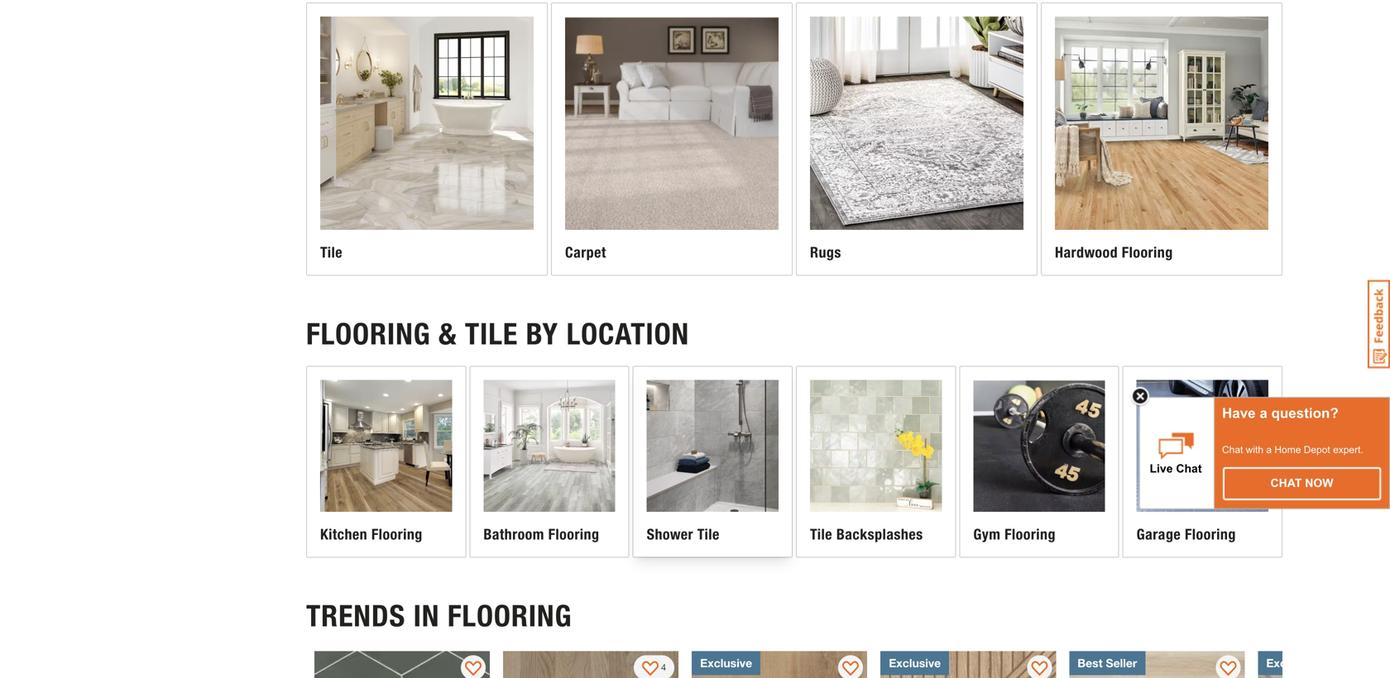 Task type: locate. For each thing, give the bounding box(es) containing it.
fresh oak 30 mil x 8.7 in. w x 48 in. l click lock waterproof luxury vinyl plank flooring (20.1 sq. ft./case) image
[[692, 652, 867, 679]]

3 display image from the left
[[843, 662, 859, 678]]

a
[[1260, 405, 1268, 421], [1266, 444, 1272, 456]]

flooring right gym
[[1005, 526, 1056, 544]]

a right have
[[1260, 405, 1268, 421]]

with
[[1246, 444, 1264, 456]]

3 exclusive from the left
[[1266, 657, 1318, 670]]

1 exclusive from the left
[[700, 657, 752, 670]]

expert.
[[1333, 444, 1364, 456]]

depot
[[1304, 444, 1330, 456]]

shower tile link
[[634, 367, 792, 557]]

chat
[[1271, 477, 1302, 490]]

trends
[[306, 598, 406, 634]]

home
[[1275, 444, 1301, 456]]

hardwood flooring link
[[1042, 3, 1282, 275]]

0 horizontal spatial exclusive
[[700, 657, 752, 670]]

2 horizontal spatial exclusive
[[1266, 657, 1318, 670]]

flooring down bathroom
[[448, 598, 572, 634]]

tile backsplashes link
[[797, 367, 955, 557]]

question?
[[1271, 405, 1339, 421]]

flooring right "kitchen"
[[371, 526, 423, 544]]

2 display image from the left
[[642, 662, 659, 678]]

image for tile image
[[320, 17, 534, 230]]

tile link
[[307, 3, 547, 275]]

lovington oak 9.4 in. w x 48 in. l waterproof hybrid resilient flooring (18.8 sqft/case) image
[[1069, 652, 1245, 679]]

flooring for bathroom flooring
[[548, 526, 599, 544]]

flooring right garage
[[1185, 526, 1236, 544]]

have
[[1222, 405, 1256, 421]]

in
[[413, 598, 440, 634]]

carpet
[[565, 244, 606, 262]]

hardwood flooring
[[1055, 244, 1173, 262]]

shower
[[647, 526, 693, 544]]

image for kitchen flooring image
[[320, 380, 452, 512]]

bathroom
[[484, 526, 544, 544]]

exclusive for fresh oak 30 mil x 8.7 in. w x 48 in. l click lock waterproof luxury vinyl plank flooring (20.1 sq. ft./case) image
[[700, 657, 752, 670]]

bathroom flooring link
[[470, 367, 629, 557]]

2 exclusive from the left
[[889, 657, 941, 670]]

flooring
[[1122, 244, 1173, 262], [306, 316, 431, 352], [371, 526, 423, 544], [1005, 526, 1056, 544], [548, 526, 599, 544], [1185, 526, 1236, 544], [448, 598, 572, 634]]

display image
[[465, 662, 482, 678], [642, 662, 659, 678], [843, 662, 859, 678], [1031, 662, 1048, 678]]

kitchen flooring
[[320, 526, 423, 544]]

flooring for garage flooring
[[1185, 526, 1236, 544]]

flooring right bathroom
[[548, 526, 599, 544]]

a right with
[[1266, 444, 1272, 456]]

1 horizontal spatial exclusive
[[889, 657, 941, 670]]

exclusive
[[700, 657, 752, 670], [889, 657, 941, 670], [1266, 657, 1318, 670]]

flooring right hardwood
[[1122, 244, 1173, 262]]

flooring for gym flooring
[[1005, 526, 1056, 544]]

image for hardwood flooring image
[[1055, 17, 1269, 230]]

feedback link image
[[1368, 280, 1390, 369]]

plano low gloss taupe oak 3/4 in. thick x 3-1/4 in. wide x varying length solid hardwood flooring (22 sqft/case) image
[[503, 652, 679, 679]]

tile
[[320, 244, 343, 262], [465, 316, 518, 352], [697, 526, 720, 544], [810, 526, 833, 544]]

now
[[1305, 477, 1334, 490]]

chevron boardwalk pine 12 mil x 12 in. w x 28 in. l click lock waterproof luxury vinyl plank flooring (18.9 sqft/case) image
[[1258, 652, 1390, 679]]

garage flooring
[[1137, 526, 1236, 544]]

image for garage flooring image
[[1137, 380, 1269, 512]]

image for carpet image
[[565, 17, 779, 230]]

kitchen
[[320, 526, 368, 544]]

by
[[526, 316, 559, 352]]

flooring & tile by location
[[306, 316, 689, 352]]

display image
[[1220, 662, 1237, 678]]

carpet link
[[552, 3, 792, 275]]



Task type: describe. For each thing, give the bounding box(es) containing it.
flooring for kitchen flooring
[[371, 526, 423, 544]]

kitchen flooring link
[[307, 367, 465, 557]]

best seller
[[1078, 657, 1137, 670]]

chat now link
[[1224, 468, 1380, 500]]

flooring for hardwood flooring
[[1122, 244, 1173, 262]]

bathroom flooring
[[484, 526, 599, 544]]

have a question?
[[1222, 405, 1339, 421]]

location
[[566, 316, 689, 352]]

1 vertical spatial a
[[1266, 444, 1272, 456]]

image for gym flooring image
[[973, 380, 1105, 512]]

gym flooring
[[973, 526, 1056, 544]]

image for tile backsplashes image
[[810, 380, 942, 512]]

shower tile
[[647, 526, 720, 544]]

exclusive for tangram wood oak 17-3/8 in. x 17-3/8 in. porcelain floor and wall tile (14.91 sq. ft./case) image
[[889, 657, 941, 670]]

flooring left &
[[306, 316, 431, 352]]

1 display image from the left
[[465, 662, 482, 678]]

tile backsplashes
[[810, 526, 923, 544]]

image for rugs image
[[810, 17, 1024, 230]]

4 button
[[634, 656, 675, 679]]

backsplashes
[[836, 526, 923, 544]]

chat
[[1222, 444, 1243, 456]]

garage flooring link
[[1123, 367, 1282, 557]]

tangram wood oak 17-3/8 in. x 17-3/8 in. porcelain floor and wall tile (14.91 sq. ft./case) image
[[881, 652, 1056, 679]]

trends in flooring
[[306, 598, 572, 634]]

4 display image from the left
[[1031, 662, 1048, 678]]

image for bathroom flooring image
[[484, 380, 615, 512]]

&
[[439, 316, 457, 352]]

best
[[1078, 657, 1103, 670]]

hardwood
[[1055, 244, 1118, 262]]

gym flooring link
[[960, 367, 1118, 557]]

makoto hexagon 10 in. x 10 in. matte midori green porcelain floor tile (10.76 sq. ft./case) image
[[314, 652, 490, 679]]

garage
[[1137, 526, 1181, 544]]

image for shower tile image
[[647, 380, 779, 512]]

chat with a home depot expert.
[[1222, 444, 1364, 456]]

display image inside "4" dropdown button
[[642, 662, 659, 678]]

gym
[[973, 526, 1001, 544]]

rugs link
[[797, 3, 1037, 275]]

chat now
[[1271, 477, 1334, 490]]

rugs
[[810, 244, 841, 262]]

4
[[661, 663, 666, 673]]

seller
[[1106, 657, 1137, 670]]

0 vertical spatial a
[[1260, 405, 1268, 421]]



Task type: vqa. For each thing, say whether or not it's contained in the screenshot.
bottommost a
yes



